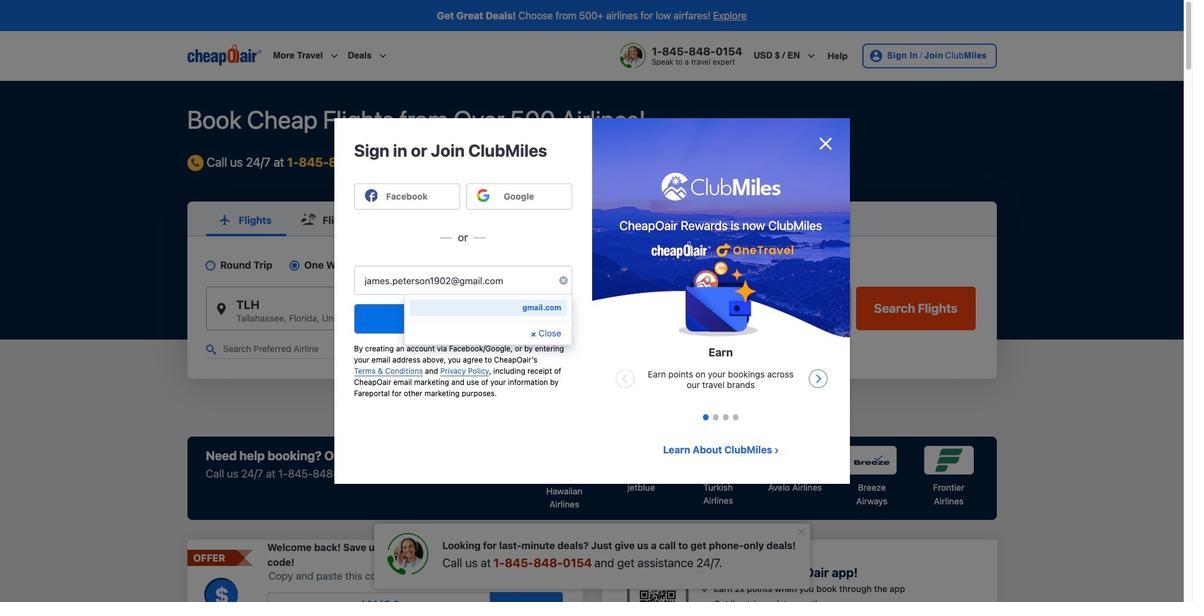 Task type: vqa. For each thing, say whether or not it's contained in the screenshot.
SPEAK TO A TRAVEL EXPERT image
yes



Task type: describe. For each thing, give the bounding box(es) containing it.
cookie consent banner dialog
[[0, 558, 1184, 603]]

search image
[[206, 345, 216, 355]]

1 srt airline image from the left
[[617, 447, 666, 475]]

Email Address email field
[[354, 266, 572, 295]]

Search Preferred Airline text field
[[206, 341, 358, 359]]

cheapoair app download banner image
[[627, 561, 689, 603]]

call us at image
[[386, 534, 429, 576]]

3 srt airline image from the left
[[770, 447, 820, 476]]

1 horizontal spatial clear field image
[[559, 276, 569, 286]]

speak to a travel expert image
[[620, 43, 646, 69]]

sign up modal dialog
[[334, 118, 850, 485]]



Task type: locate. For each thing, give the bounding box(es) containing it.
form
[[187, 202, 997, 379]]

5 srt airline image from the left
[[924, 447, 974, 476]]

clear field image
[[559, 276, 569, 286], [385, 286, 395, 296]]

None button
[[856, 287, 976, 331]]

None text field
[[267, 593, 490, 603]]

social signin google image
[[477, 189, 490, 202]]

social signin facebook image
[[365, 189, 378, 202]]

srt airline image
[[617, 447, 666, 475], [693, 447, 743, 475], [770, 447, 820, 476], [847, 447, 897, 476], [924, 447, 974, 476]]

2 srt airline image from the left
[[693, 447, 743, 475]]

None search field
[[0, 81, 1184, 437]]

clear field image
[[578, 286, 588, 296]]

4 srt airline image from the left
[[847, 447, 897, 476]]

0 horizontal spatial clear field image
[[385, 286, 395, 296]]

search widget tabs tab list
[[187, 202, 997, 237]]



